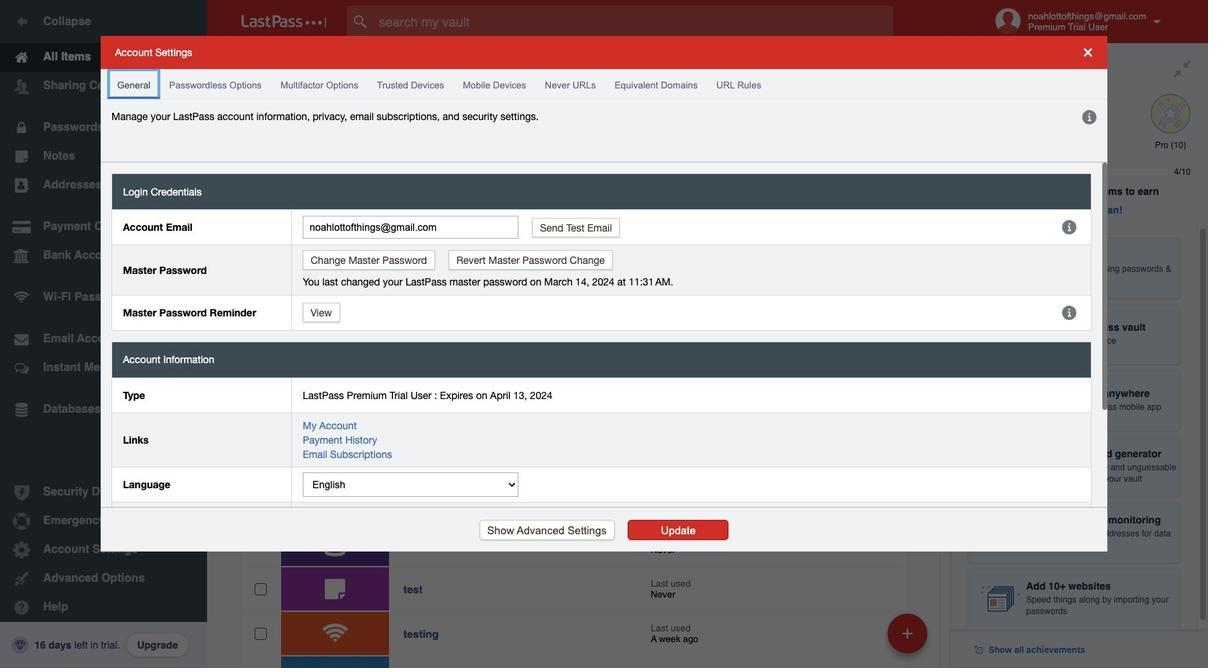 Task type: vqa. For each thing, say whether or not it's contained in the screenshot.
The New Item element
no



Task type: locate. For each thing, give the bounding box(es) containing it.
search my vault text field
[[347, 6, 922, 37]]

Search search field
[[347, 6, 922, 37]]



Task type: describe. For each thing, give the bounding box(es) containing it.
new item navigation
[[883, 609, 937, 668]]

lastpass image
[[242, 15, 327, 28]]

main navigation navigation
[[0, 0, 207, 668]]

new item image
[[903, 629, 913, 639]]

vault options navigation
[[207, 43, 951, 86]]



